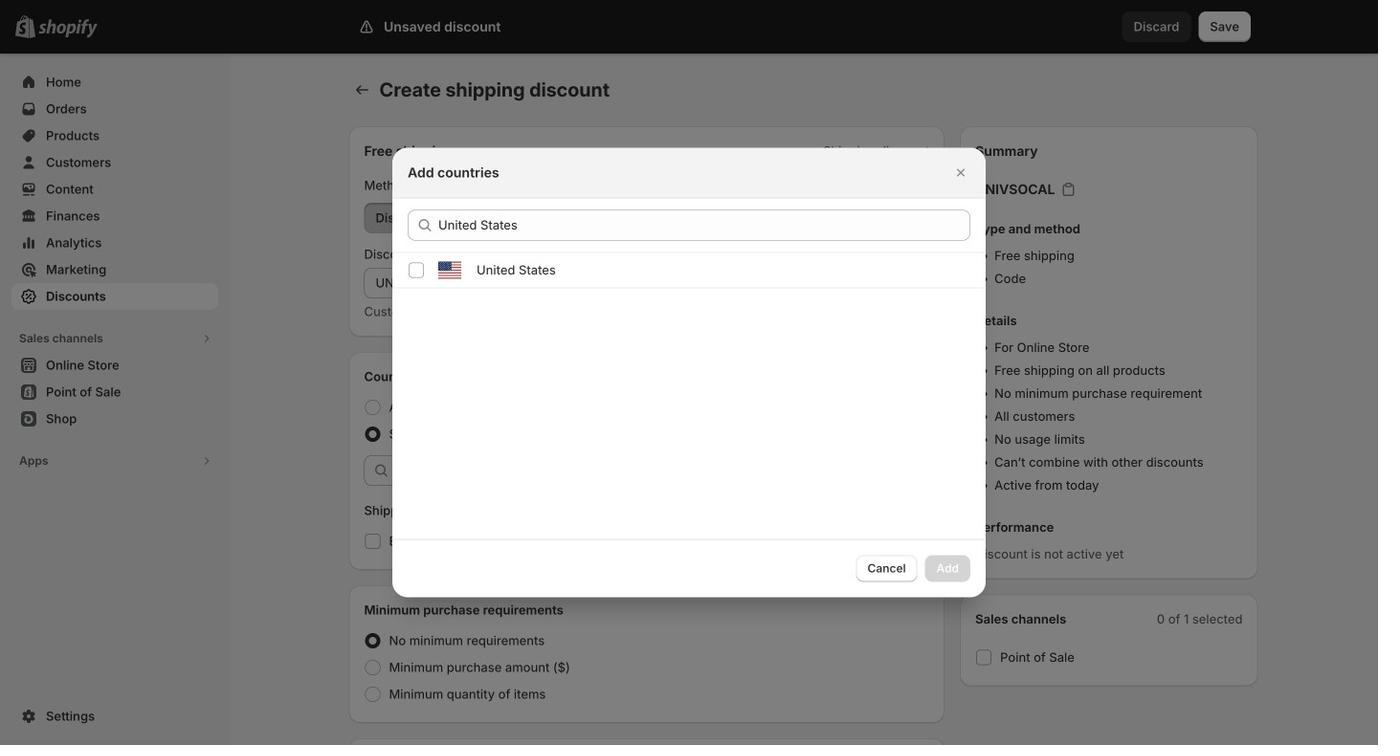 Task type: describe. For each thing, give the bounding box(es) containing it.
Search countries text field
[[438, 210, 971, 241]]



Task type: locate. For each thing, give the bounding box(es) containing it.
dialog
[[0, 148, 1378, 598]]

shopify image
[[38, 19, 98, 38]]



Task type: vqa. For each thing, say whether or not it's contained in the screenshot.
dialog
yes



